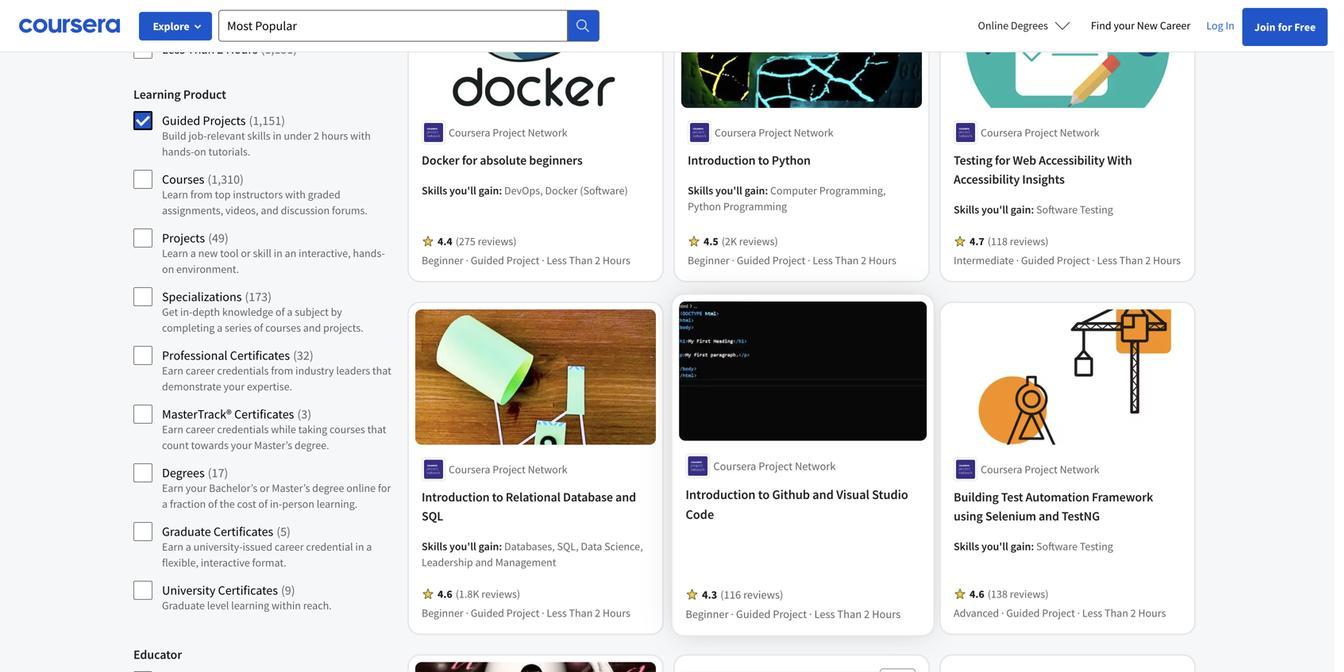 Task type: describe. For each thing, give the bounding box(es) containing it.
: up programming
[[765, 183, 768, 198]]

for inside earn your bachelor's or master's degree online for a fraction of the cost of in-person learning.
[[378, 481, 391, 496]]

join for free link
[[1243, 8, 1328, 46]]

skills up leadership
[[422, 539, 447, 554]]

coursera for automation
[[981, 462, 1022, 477]]

for for testing
[[995, 152, 1010, 168]]

introduction for introduction to relational database and sql
[[422, 489, 490, 505]]

testing inside testing for web accessibility with accessibility insights
[[954, 152, 993, 168]]

github
[[772, 487, 810, 503]]

for for join
[[1278, 20, 1292, 34]]

on for projects
[[162, 262, 174, 276]]

4.7 (118 reviews)
[[970, 234, 1049, 248]]

software for and
[[1036, 539, 1078, 554]]

of down knowledge
[[254, 321, 263, 335]]

you'll for building
[[982, 539, 1008, 554]]

hours for building test automation framework using selenium and testng
[[1138, 606, 1166, 620]]

testing for web accessibility with accessibility insights
[[954, 152, 1132, 187]]

to for python
[[758, 152, 769, 168]]

explore
[[153, 19, 189, 33]]

assignments,
[[162, 203, 223, 218]]

2 inside "build job-relevant skills in under 2 hours with hands-on tutorials."
[[314, 129, 319, 143]]

skills you'll gain : devops, docker (software)
[[422, 183, 628, 198]]

coursera for relational
[[449, 462, 490, 477]]

: for testing
[[1031, 202, 1034, 217]]

interactive
[[201, 556, 250, 570]]

than for introduction to python
[[835, 253, 859, 268]]

4.3
[[702, 587, 717, 602]]

beginner · guided project · less than 2 hours for relational
[[422, 606, 630, 620]]

network for automation
[[1060, 462, 1100, 477]]

and inside get in-depth knowledge of a subject by completing a series of courses and projects.
[[303, 321, 321, 335]]

( inside 'duration' group
[[261, 41, 265, 57]]

earn for professional certificates ( 32 )
[[162, 364, 183, 378]]

hours for docker for absolute beginners
[[603, 253, 630, 268]]

online
[[346, 481, 376, 496]]

skill
[[253, 246, 271, 260]]

courses
[[162, 172, 204, 187]]

test
[[1001, 489, 1023, 505]]

degrees inside popup button
[[1011, 18, 1048, 33]]

absolute
[[480, 152, 527, 168]]

skills
[[247, 129, 271, 143]]

gain for docker
[[479, 183, 499, 198]]

coursera image
[[19, 13, 120, 38]]

beginner · guided project · less than 2 hours for python
[[688, 253, 897, 268]]

a left series
[[217, 321, 223, 335]]

hours inside 'duration' group
[[226, 41, 258, 57]]

using
[[954, 509, 983, 524]]

a right credential at the left
[[366, 540, 372, 554]]

career inside 'earn a university-issued career credential in a flexible, interactive format.'
[[275, 540, 304, 554]]

reviews) for python
[[739, 234, 778, 248]]

credentials for mastertrack®
[[217, 422, 269, 437]]

relational
[[506, 489, 561, 505]]

projects.
[[323, 321, 363, 335]]

join for free
[[1254, 20, 1316, 34]]

skills you'll gain : software testing for insights
[[954, 202, 1113, 217]]

duration group
[[133, 14, 393, 60]]

top
[[215, 187, 231, 202]]

learn for courses ( 1,310 )
[[162, 187, 188, 202]]

get
[[162, 305, 178, 319]]

devops,
[[504, 183, 543, 198]]

advanced
[[954, 606, 999, 620]]

code
[[686, 506, 714, 523]]

from inside earn career credentials from industry leaders that demonstrate your expertise.
[[271, 364, 293, 378]]

free
[[1294, 20, 1316, 34]]

4.6 for sql
[[438, 587, 452, 601]]

skills for docker for absolute beginners
[[422, 183, 447, 198]]

mastertrack®
[[162, 407, 232, 422]]

depth
[[193, 305, 220, 319]]

9
[[285, 583, 291, 599]]

in- inside earn your bachelor's or master's degree online for a fraction of the cost of in-person learning.
[[270, 497, 282, 511]]

specializations ( 173 )
[[162, 289, 272, 305]]

gain up the management
[[479, 539, 499, 554]]

earn for graduate certificates ( 5 )
[[162, 540, 183, 554]]

programming
[[723, 199, 787, 214]]

docker for absolute beginners link
[[422, 151, 650, 170]]

explore button
[[139, 12, 212, 41]]

4.4 (275 reviews)
[[438, 234, 517, 248]]

bachelor's
[[209, 481, 258, 496]]

taking
[[298, 422, 327, 437]]

automation
[[1026, 489, 1089, 505]]

173
[[249, 289, 268, 305]]

beginner for introduction to python
[[688, 253, 730, 268]]

relevant
[[207, 129, 245, 143]]

guided for docker for absolute beginners
[[471, 253, 504, 268]]

and inside building test automation framework using selenium and testng
[[1039, 509, 1059, 524]]

issued
[[243, 540, 272, 554]]

certificates for professional certificates
[[230, 348, 290, 364]]

certificates for university certificates
[[218, 583, 278, 599]]

that for mastertrack® certificates ( 3 )
[[367, 422, 386, 437]]

a left subject
[[287, 305, 293, 319]]

find
[[1091, 18, 1112, 33]]

your inside earn career credentials while taking courses that count towards your master's degree.
[[231, 438, 252, 453]]

guided inside learning product group
[[162, 113, 200, 129]]

network for github
[[795, 459, 836, 474]]

skills you'll gain : for introduction to relational database and sql
[[422, 539, 504, 554]]

you'll up leadership
[[450, 539, 476, 554]]

flexible,
[[162, 556, 198, 570]]

learning
[[231, 599, 269, 613]]

person
[[282, 497, 314, 511]]

5
[[280, 524, 287, 540]]

with inside learn from top instructors with graded assignments, videos, and discussion forums.
[[285, 187, 306, 202]]

industry
[[295, 364, 334, 378]]

visual
[[836, 487, 869, 503]]

towards
[[191, 438, 229, 453]]

environment.
[[176, 262, 239, 276]]

0 horizontal spatial accessibility
[[954, 171, 1020, 187]]

introduction to relational database and sql
[[422, 489, 636, 524]]

beginner down 4.3
[[686, 607, 729, 622]]

degrees inside learning product group
[[162, 465, 205, 481]]

log in link
[[1199, 16, 1243, 35]]

fraction
[[170, 497, 206, 511]]

tool
[[220, 246, 239, 260]]

earn for mastertrack® certificates ( 3 )
[[162, 422, 183, 437]]

3
[[301, 407, 307, 422]]

degree.
[[295, 438, 329, 453]]

earn a university-issued career credential in a flexible, interactive format.
[[162, 540, 372, 570]]

coursera for github
[[713, 459, 756, 474]]

4.6 (138 reviews)
[[970, 587, 1049, 601]]

insights
[[1022, 171, 1065, 187]]

guided for introduction to relational database and sql
[[471, 606, 504, 620]]

guided for building test automation framework using selenium and testng
[[1006, 606, 1040, 620]]

new
[[1137, 18, 1158, 33]]

hours for introduction to python
[[869, 253, 897, 268]]

network for absolute
[[528, 125, 567, 140]]

introduction to python
[[688, 152, 811, 168]]

courses inside get in-depth knowledge of a subject by completing a series of courses and projects.
[[265, 321, 301, 335]]

skills for testing for web accessibility with accessibility insights
[[954, 202, 979, 217]]

4.4
[[438, 234, 452, 248]]

testing for automation
[[1080, 539, 1113, 554]]

and inside introduction to github and visual studio code
[[813, 487, 834, 503]]

sql
[[422, 509, 443, 524]]

courses inside earn career credentials while taking courses that count towards your master's degree.
[[330, 422, 365, 437]]

gain up programming
[[745, 183, 765, 198]]

to for relational
[[492, 489, 503, 505]]

guided down the 4.3 (116 reviews)
[[736, 607, 771, 622]]

learn from top instructors with graded assignments, videos, and discussion forums.
[[162, 187, 368, 218]]

coursera for web
[[981, 125, 1022, 140]]

than inside 'duration' group
[[188, 41, 215, 57]]

a inside learn a new tool or skill in an interactive, hands- on environment.
[[190, 246, 196, 260]]

of right cost
[[258, 497, 268, 511]]

gain for building
[[1011, 539, 1031, 554]]

2 for 4.6 (138 reviews)
[[1131, 606, 1136, 620]]

in
[[1226, 18, 1235, 33]]

database
[[563, 489, 613, 505]]

less for building test automation framework using selenium and testng
[[1082, 606, 1102, 620]]

job-
[[189, 129, 207, 143]]

by
[[331, 305, 342, 319]]

learning product group
[[133, 85, 393, 620]]

coursera project network for absolute
[[449, 125, 567, 140]]

less than 2 hours ( 1,151 )
[[162, 41, 297, 57]]

docker for absolute beginners
[[422, 152, 583, 168]]

studio
[[872, 487, 908, 503]]

learn a new tool or skill in an interactive, hands- on environment.
[[162, 246, 385, 276]]

earn for degrees ( 17 )
[[162, 481, 183, 496]]

mastertrack® certificates ( 3 )
[[162, 407, 311, 422]]

career for mastertrack®
[[186, 422, 215, 437]]

1,310
[[211, 172, 240, 187]]

building
[[954, 489, 999, 505]]

in for )
[[274, 246, 283, 260]]

a inside earn your bachelor's or master's degree online for a fraction of the cost of in-person learning.
[[162, 497, 168, 511]]

certificates for graduate certificates
[[214, 524, 273, 540]]

1 horizontal spatial accessibility
[[1039, 152, 1105, 168]]

1,151 inside 'duration' group
[[265, 41, 293, 57]]

) inside 'duration' group
[[293, 41, 297, 57]]

introduction for introduction to python
[[688, 152, 756, 168]]

introduction to python link
[[688, 151, 916, 170]]

find your new career link
[[1083, 16, 1199, 36]]

coursera project network for github
[[713, 459, 836, 474]]

than for building test automation framework using selenium and testng
[[1105, 606, 1128, 620]]

in for 5
[[355, 540, 364, 554]]

hours for testing for web accessibility with accessibility insights
[[1153, 253, 1181, 268]]

skills up 4.5
[[688, 183, 713, 198]]

databases, sql, data science, leadership and management
[[422, 539, 643, 570]]

python for computer programming, python programming
[[688, 199, 721, 214]]

your inside earn career credentials from industry leaders that demonstrate your expertise.
[[224, 380, 245, 394]]

professional
[[162, 348, 228, 364]]

with
[[1107, 152, 1132, 168]]

and inside learn from top instructors with graded assignments, videos, and discussion forums.
[[261, 203, 279, 218]]

introduction for introduction to github and visual studio code
[[686, 487, 756, 503]]

for for docker
[[462, 152, 477, 168]]

4.6 (1.8k reviews)
[[438, 587, 520, 601]]

testing for web
[[1080, 202, 1113, 217]]

hands- for guided projects ( 1,151 )
[[162, 145, 194, 159]]

0 vertical spatial docker
[[422, 152, 460, 168]]

(138
[[988, 587, 1008, 601]]

credential
[[306, 540, 353, 554]]

reviews) for web
[[1010, 234, 1049, 248]]

you'll for testing
[[982, 202, 1008, 217]]

instructors
[[233, 187, 283, 202]]

guided for introduction to python
[[737, 253, 770, 268]]

under
[[284, 129, 311, 143]]

count
[[162, 438, 189, 453]]

your right find at top
[[1114, 18, 1135, 33]]



Task type: vqa. For each thing, say whether or not it's contained in the screenshot.


Task type: locate. For each thing, give the bounding box(es) containing it.
guided down 4.7 (118 reviews)
[[1021, 253, 1055, 268]]

coursera project network up relational
[[449, 462, 567, 477]]

intermediate · guided project · less than 2 hours
[[954, 253, 1181, 268]]

master's inside earn your bachelor's or master's degree online for a fraction of the cost of in-person learning.
[[272, 481, 310, 496]]

guided for testing for web accessibility with accessibility insights
[[1021, 253, 1055, 268]]

than for testing for web accessibility with accessibility insights
[[1119, 253, 1143, 268]]

earn your bachelor's or master's degree online for a fraction of the cost of in-person learning.
[[162, 481, 391, 511]]

0 vertical spatial software
[[1036, 202, 1078, 217]]

less for testing for web accessibility with accessibility insights
[[1097, 253, 1117, 268]]

you'll
[[450, 183, 476, 198], [716, 183, 742, 198], [982, 202, 1008, 217], [450, 539, 476, 554], [982, 539, 1008, 554]]

earn up flexible,
[[162, 540, 183, 554]]

coursera project network for python
[[715, 125, 834, 140]]

credentials up towards
[[217, 422, 269, 437]]

1 horizontal spatial in-
[[270, 497, 282, 511]]

: for docker
[[499, 183, 502, 198]]

0 vertical spatial skills you'll gain :
[[688, 183, 770, 198]]

testing left web at top
[[954, 152, 993, 168]]

1 vertical spatial accessibility
[[954, 171, 1020, 187]]

1 horizontal spatial on
[[194, 145, 206, 159]]

than for docker for absolute beginners
[[569, 253, 593, 268]]

subject
[[295, 305, 329, 319]]

graduate down fraction
[[162, 524, 211, 540]]

videos,
[[225, 203, 259, 218]]

1 horizontal spatial degrees
[[1011, 18, 1048, 33]]

coursera up introduction to relational database and sql
[[449, 462, 490, 477]]

less for introduction to relational database and sql
[[547, 606, 567, 620]]

gain for testing
[[1011, 202, 1031, 217]]

reviews) right "(116"
[[743, 587, 783, 602]]

0 vertical spatial graduate
[[162, 524, 211, 540]]

hands- for projects ( 49 )
[[353, 246, 385, 260]]

project
[[493, 125, 526, 140], [759, 125, 792, 140], [1025, 125, 1058, 140], [506, 253, 539, 268], [772, 253, 806, 268], [1057, 253, 1090, 268], [759, 459, 793, 474], [493, 462, 526, 477], [1025, 462, 1058, 477], [506, 606, 539, 620], [1042, 606, 1075, 620], [773, 607, 807, 622]]

projects down assignments,
[[162, 230, 205, 246]]

or right bachelor's on the bottom of page
[[260, 481, 270, 496]]

1 horizontal spatial courses
[[330, 422, 365, 437]]

with inside "build job-relevant skills in under 2 hours with hands-on tutorials."
[[350, 129, 371, 143]]

0 vertical spatial career
[[186, 364, 215, 378]]

1 vertical spatial learn
[[162, 246, 188, 260]]

certificates down cost
[[214, 524, 273, 540]]

1 skills you'll gain : software testing from the top
[[954, 202, 1113, 217]]

0 horizontal spatial in-
[[180, 305, 193, 319]]

university-
[[193, 540, 243, 554]]

1 vertical spatial with
[[285, 187, 306, 202]]

skills up 4.7
[[954, 202, 979, 217]]

1 horizontal spatial docker
[[545, 183, 578, 198]]

testing down testing for web accessibility with accessibility insights link
[[1080, 202, 1113, 217]]

beginner for docker for absolute beginners
[[422, 253, 464, 268]]

science,
[[604, 539, 643, 554]]

1 vertical spatial on
[[162, 262, 174, 276]]

python inside "computer programming, python programming"
[[688, 199, 721, 214]]

you'll down docker for absolute beginners
[[450, 183, 476, 198]]

2 learn from the top
[[162, 246, 188, 260]]

1 vertical spatial courses
[[330, 422, 365, 437]]

earn inside earn career credentials from industry leaders that demonstrate your expertise.
[[162, 364, 183, 378]]

that inside earn career credentials from industry leaders that demonstrate your expertise.
[[372, 364, 391, 378]]

to inside introduction to relational database and sql
[[492, 489, 503, 505]]

gain down 'selenium'
[[1011, 539, 1031, 554]]

2
[[217, 41, 223, 57], [314, 129, 319, 143], [595, 253, 600, 268], [861, 253, 867, 268], [1145, 253, 1151, 268], [595, 606, 600, 620], [1131, 606, 1136, 620], [864, 607, 870, 622]]

docker
[[422, 152, 460, 168], [545, 183, 578, 198]]

0 horizontal spatial from
[[190, 187, 213, 202]]

network up automation
[[1060, 462, 1100, 477]]

0 vertical spatial on
[[194, 145, 206, 159]]

career inside earn career credentials from industry leaders that demonstrate your expertise.
[[186, 364, 215, 378]]

that for professional certificates ( 32 )
[[372, 364, 391, 378]]

1 4.6 from the left
[[438, 587, 452, 601]]

0 vertical spatial master's
[[254, 438, 292, 453]]

0 vertical spatial or
[[241, 246, 251, 260]]

coursera up introduction to python
[[715, 125, 756, 140]]

python up computer
[[772, 152, 811, 168]]

2 earn from the top
[[162, 422, 183, 437]]

2 vertical spatial in
[[355, 540, 364, 554]]

specializations
[[162, 289, 242, 305]]

2 for 4.6 (1.8k reviews)
[[595, 606, 600, 620]]

: down the insights
[[1031, 202, 1034, 217]]

credentials for professional
[[217, 364, 269, 378]]

hands-
[[162, 145, 194, 159], [353, 246, 385, 260]]

graduate
[[162, 524, 211, 540], [162, 599, 205, 613]]

learn left new
[[162, 246, 188, 260]]

less for docker for absolute beginners
[[547, 253, 567, 268]]

skills down using
[[954, 539, 979, 554]]

0 vertical spatial python
[[772, 152, 811, 168]]

a left new
[[190, 246, 196, 260]]

4.6 for selenium
[[970, 587, 985, 601]]

and inside introduction to relational database and sql
[[616, 489, 636, 505]]

earn up demonstrate
[[162, 364, 183, 378]]

and right database
[[616, 489, 636, 505]]

introduction up 'code'
[[686, 487, 756, 503]]

than for introduction to relational database and sql
[[569, 606, 593, 620]]

coursera up web at top
[[981, 125, 1022, 140]]

beginner down 4.5
[[688, 253, 730, 268]]

earn up fraction
[[162, 481, 183, 496]]

2 for 4.4 (275 reviews)
[[595, 253, 600, 268]]

4.7
[[970, 234, 985, 248]]

on inside "build job-relevant skills in under 2 hours with hands-on tutorials."
[[194, 145, 206, 159]]

of left "the"
[[208, 497, 217, 511]]

selenium
[[985, 509, 1036, 524]]

introduction inside introduction to github and visual studio code
[[686, 487, 756, 503]]

career up towards
[[186, 422, 215, 437]]

courses down subject
[[265, 321, 301, 335]]

less
[[162, 41, 185, 57], [547, 253, 567, 268], [813, 253, 833, 268], [1097, 253, 1117, 268], [547, 606, 567, 620], [1082, 606, 1102, 620], [814, 607, 835, 622]]

for right online
[[378, 481, 391, 496]]

coursera for python
[[715, 125, 756, 140]]

2 for 4.5 (2k reviews)
[[861, 253, 867, 268]]

degrees
[[1011, 18, 1048, 33], [162, 465, 205, 481]]

1 vertical spatial hands-
[[353, 246, 385, 260]]

4 earn from the top
[[162, 540, 183, 554]]

beginner · guided project · less than 2 hours down the management
[[422, 606, 630, 620]]

in inside 'earn a university-issued career credential in a flexible, interactive format.'
[[355, 540, 364, 554]]

of
[[275, 305, 285, 319], [254, 321, 263, 335], [208, 497, 217, 511], [258, 497, 268, 511]]

earn inside 'earn a university-issued career credential in a flexible, interactive format.'
[[162, 540, 183, 554]]

skills you'll gain : up leadership
[[422, 539, 504, 554]]

beginners
[[529, 152, 583, 168]]

1 vertical spatial master's
[[272, 481, 310, 496]]

1 vertical spatial skills you'll gain : software testing
[[954, 539, 1113, 554]]

network up testing for web accessibility with accessibility insights link
[[1060, 125, 1100, 140]]

1 credentials from the top
[[217, 364, 269, 378]]

1 horizontal spatial python
[[772, 152, 811, 168]]

docker left 'absolute'
[[422, 152, 460, 168]]

to for github
[[758, 487, 770, 503]]

or right tool
[[241, 246, 251, 260]]

1 vertical spatial testing
[[1080, 202, 1113, 217]]

a up flexible,
[[186, 540, 191, 554]]

software down the insights
[[1036, 202, 1078, 217]]

that up online
[[367, 422, 386, 437]]

computer
[[770, 183, 817, 198]]

advanced · guided project · less than 2 hours
[[954, 606, 1166, 620]]

1 vertical spatial in
[[274, 246, 283, 260]]

master's inside earn career credentials while taking courses that count towards your master's degree.
[[254, 438, 292, 453]]

(
[[261, 41, 265, 57], [249, 113, 253, 129], [208, 172, 211, 187], [208, 230, 212, 246], [245, 289, 249, 305], [293, 348, 297, 364], [297, 407, 301, 422], [208, 465, 212, 481], [277, 524, 280, 540], [281, 583, 285, 599]]

python inside introduction to python link
[[772, 152, 811, 168]]

and down automation
[[1039, 509, 1059, 524]]

learn
[[162, 187, 188, 202], [162, 246, 188, 260]]

1 horizontal spatial from
[[271, 364, 293, 378]]

4.6 up advanced
[[970, 587, 985, 601]]

guided down 4.6 (138 reviews)
[[1006, 606, 1040, 620]]

0 vertical spatial 1,151
[[265, 41, 293, 57]]

beginner · guided project · less than 2 hours down the 4.3 (116 reviews)
[[686, 607, 901, 622]]

0 horizontal spatial degrees
[[162, 465, 205, 481]]

: for building
[[1031, 539, 1034, 554]]

reviews) for absolute
[[478, 234, 517, 248]]

certificates for mastertrack® certificates
[[234, 407, 294, 422]]

the
[[220, 497, 235, 511]]

introduction up programming
[[688, 152, 756, 168]]

earn career credentials while taking courses that count towards your master's degree.
[[162, 422, 386, 453]]

1 vertical spatial projects
[[162, 230, 205, 246]]

in- inside get in-depth knowledge of a subject by completing a series of courses and projects.
[[180, 305, 193, 319]]

data
[[581, 539, 602, 554]]

learn for projects ( 49 )
[[162, 246, 188, 260]]

2 vertical spatial career
[[275, 540, 304, 554]]

network up beginners
[[528, 125, 567, 140]]

hands- inside "build job-relevant skills in under 2 hours with hands-on tutorials."
[[162, 145, 194, 159]]

32
[[297, 348, 310, 364]]

degrees down count
[[162, 465, 205, 481]]

interactive,
[[299, 246, 351, 260]]

1 horizontal spatial 4.6
[[970, 587, 985, 601]]

skills you'll gain : for introduction to python
[[688, 183, 770, 198]]

university
[[162, 583, 216, 599]]

management
[[495, 555, 556, 570]]

guided down 4.6 (1.8k reviews)
[[471, 606, 504, 620]]

guided down 4.4 (275 reviews)
[[471, 253, 504, 268]]

beginner · guided project · less than 2 hours for absolute
[[422, 253, 630, 268]]

49
[[212, 230, 225, 246]]

build
[[162, 129, 186, 143]]

leaders
[[336, 364, 370, 378]]

1 vertical spatial graduate
[[162, 599, 205, 613]]

earn inside earn your bachelor's or master's degree online for a fraction of the cost of in-person learning.
[[162, 481, 183, 496]]

get in-depth knowledge of a subject by completing a series of courses and projects.
[[162, 305, 363, 335]]

in- up completing
[[180, 305, 193, 319]]

career inside earn career credentials while taking courses that count towards your master's degree.
[[186, 422, 215, 437]]

0 horizontal spatial or
[[241, 246, 251, 260]]

from up expertise.
[[271, 364, 293, 378]]

career for professional
[[186, 364, 215, 378]]

0 vertical spatial credentials
[[217, 364, 269, 378]]

1 vertical spatial degrees
[[162, 465, 205, 481]]

reviews) for relational
[[481, 587, 520, 601]]

professional certificates ( 32 )
[[162, 348, 313, 364]]

coursera project network up automation
[[981, 462, 1100, 477]]

testing down 'testng'
[[1080, 539, 1113, 554]]

career up demonstrate
[[186, 364, 215, 378]]

0 vertical spatial accessibility
[[1039, 152, 1105, 168]]

1,151 inside learning product group
[[253, 113, 281, 129]]

2 inside 'duration' group
[[217, 41, 223, 57]]

learning product
[[133, 87, 226, 102]]

2 for 4.7 (118 reviews)
[[1145, 253, 1151, 268]]

gain
[[479, 183, 499, 198], [745, 183, 765, 198], [1011, 202, 1031, 217], [479, 539, 499, 554], [1011, 539, 1031, 554]]

2 graduate from the top
[[162, 599, 205, 613]]

1 learn from the top
[[162, 187, 188, 202]]

skills for building test automation framework using selenium and testng
[[954, 539, 979, 554]]

1 vertical spatial in-
[[270, 497, 282, 511]]

for left web at top
[[995, 152, 1010, 168]]

reviews)
[[478, 234, 517, 248], [739, 234, 778, 248], [1010, 234, 1049, 248], [481, 587, 520, 601], [1010, 587, 1049, 601], [743, 587, 783, 602]]

0 vertical spatial from
[[190, 187, 213, 202]]

1 horizontal spatial skills you'll gain :
[[688, 183, 770, 198]]

hands- down build
[[162, 145, 194, 159]]

accessibility up the insights
[[1039, 152, 1105, 168]]

learn up assignments,
[[162, 187, 188, 202]]

0 horizontal spatial on
[[162, 262, 174, 276]]

graduate for graduate certificates ( 5 )
[[162, 524, 211, 540]]

skills you'll gain :
[[688, 183, 770, 198], [422, 539, 504, 554]]

coursera up docker for absolute beginners
[[449, 125, 490, 140]]

0 vertical spatial testing
[[954, 152, 993, 168]]

1 vertical spatial software
[[1036, 539, 1078, 554]]

0 vertical spatial hands-
[[162, 145, 194, 159]]

0 vertical spatial learn
[[162, 187, 188, 202]]

coursera project network for automation
[[981, 462, 1100, 477]]

0 horizontal spatial docker
[[422, 152, 460, 168]]

2 credentials from the top
[[217, 422, 269, 437]]

in- up 5
[[270, 497, 282, 511]]

1 software from the top
[[1036, 202, 1078, 217]]

online degrees button
[[965, 8, 1083, 43]]

you'll for docker
[[450, 183, 476, 198]]

on inside learn a new tool or skill in an interactive, hands- on environment.
[[162, 262, 174, 276]]

completing
[[162, 321, 215, 335]]

beginner down '(1.8k'
[[422, 606, 464, 620]]

graduate level learning within reach.
[[162, 599, 332, 613]]

network
[[528, 125, 567, 140], [794, 125, 834, 140], [1060, 125, 1100, 140], [795, 459, 836, 474], [528, 462, 567, 477], [1060, 462, 1100, 477]]

:
[[499, 183, 502, 198], [765, 183, 768, 198], [1031, 202, 1034, 217], [499, 539, 502, 554], [1031, 539, 1034, 554]]

python for introduction to python
[[772, 152, 811, 168]]

in inside "build job-relevant skills in under 2 hours with hands-on tutorials."
[[273, 129, 282, 143]]

programming,
[[819, 183, 886, 198]]

credentials up expertise.
[[217, 364, 269, 378]]

leadership
[[422, 555, 473, 570]]

1 vertical spatial 1,151
[[253, 113, 281, 129]]

you'll down 'selenium'
[[982, 539, 1008, 554]]

introduction to relational database and sql link
[[422, 488, 650, 526]]

guided down learning product
[[162, 113, 200, 129]]

python up 4.5
[[688, 199, 721, 214]]

certificates down format.
[[218, 583, 278, 599]]

2 for 4.3 (116 reviews)
[[864, 607, 870, 622]]

in inside learn a new tool or skill in an interactive, hands- on environment.
[[274, 246, 283, 260]]

to inside introduction to github and visual studio code
[[758, 487, 770, 503]]

build job-relevant skills in under 2 hours with hands-on tutorials.
[[162, 129, 371, 159]]

hours
[[321, 129, 348, 143]]

courses right the taking in the left bottom of the page
[[330, 422, 365, 437]]

1 vertical spatial or
[[260, 481, 270, 496]]

computer programming, python programming
[[688, 183, 886, 214]]

1 horizontal spatial or
[[260, 481, 270, 496]]

coursera up 'code'
[[713, 459, 756, 474]]

earn career credentials from industry leaders that demonstrate your expertise.
[[162, 364, 391, 394]]

join
[[1254, 20, 1276, 34]]

coursera project network for relational
[[449, 462, 567, 477]]

beginner · guided project · less than 2 hours down 4.5 (2k reviews)
[[688, 253, 897, 268]]

3 earn from the top
[[162, 481, 183, 496]]

4.3 (116 reviews)
[[702, 587, 783, 602]]

1 earn from the top
[[162, 364, 183, 378]]

skills you'll gain : software testing down 'selenium'
[[954, 539, 1113, 554]]

on for guided
[[194, 145, 206, 159]]

4.6
[[438, 587, 452, 601], [970, 587, 985, 601]]

network for relational
[[528, 462, 567, 477]]

0 vertical spatial degrees
[[1011, 18, 1048, 33]]

0 horizontal spatial 4.6
[[438, 587, 452, 601]]

1 vertical spatial that
[[367, 422, 386, 437]]

reviews) for automation
[[1010, 587, 1049, 601]]

to up "computer programming, python programming"
[[758, 152, 769, 168]]

0 horizontal spatial with
[[285, 187, 306, 202]]

1 vertical spatial docker
[[545, 183, 578, 198]]

with right hours
[[350, 129, 371, 143]]

hands- inside learn a new tool or skill in an interactive, hands- on environment.
[[353, 246, 385, 260]]

beginner · guided project · less than 2 hours
[[422, 253, 630, 268], [688, 253, 897, 268], [422, 606, 630, 620], [686, 607, 901, 622]]

0 horizontal spatial hands-
[[162, 145, 194, 159]]

: left "devops,"
[[499, 183, 502, 198]]

for inside testing for web accessibility with accessibility insights
[[995, 152, 1010, 168]]

while
[[271, 422, 296, 437]]

reviews) right (275
[[478, 234, 517, 248]]

that inside earn career credentials while taking courses that count towards your master's degree.
[[367, 422, 386, 437]]

coursera project network up web at top
[[981, 125, 1100, 140]]

guided down 4.5 (2k reviews)
[[737, 253, 770, 268]]

1 vertical spatial skills you'll gain :
[[422, 539, 504, 554]]

master's up person
[[272, 481, 310, 496]]

(1.8k
[[456, 587, 479, 601]]

for
[[1278, 20, 1292, 34], [462, 152, 477, 168], [995, 152, 1010, 168], [378, 481, 391, 496]]

1 graduate from the top
[[162, 524, 211, 540]]

credentials inside earn career credentials while taking courses that count towards your master's degree.
[[217, 422, 269, 437]]

introduction
[[688, 152, 756, 168], [686, 487, 756, 503], [422, 489, 490, 505]]

learn inside learn a new tool or skill in an interactive, hands- on environment.
[[162, 246, 188, 260]]

skills you'll gain : software testing for and
[[954, 539, 1113, 554]]

less for introduction to python
[[813, 253, 833, 268]]

(275
[[456, 234, 476, 248]]

less inside 'duration' group
[[162, 41, 185, 57]]

(2k
[[722, 234, 737, 248]]

0 horizontal spatial courses
[[265, 321, 301, 335]]

or inside learn a new tool or skill in an interactive, hands- on environment.
[[241, 246, 251, 260]]

4.5
[[704, 234, 718, 248]]

1 vertical spatial credentials
[[217, 422, 269, 437]]

your
[[1114, 18, 1135, 33], [224, 380, 245, 394], [231, 438, 252, 453], [186, 481, 207, 496]]

graduate for graduate level learning within reach.
[[162, 599, 205, 613]]

skills you'll gain : up programming
[[688, 183, 770, 198]]

0 horizontal spatial skills you'll gain :
[[422, 539, 504, 554]]

master's
[[254, 438, 292, 453], [272, 481, 310, 496]]

What do you want to learn? text field
[[218, 10, 568, 42]]

0 horizontal spatial python
[[688, 199, 721, 214]]

tutorials.
[[208, 145, 250, 159]]

1 vertical spatial from
[[271, 364, 293, 378]]

None search field
[[218, 10, 600, 42]]

skills up 4.4
[[422, 183, 447, 198]]

1 horizontal spatial hands-
[[353, 246, 385, 260]]

1 vertical spatial python
[[688, 199, 721, 214]]

credentials inside earn career credentials from industry leaders that demonstrate your expertise.
[[217, 364, 269, 378]]

and inside databases, sql, data science, leadership and management
[[475, 555, 493, 570]]

you'll up programming
[[716, 183, 742, 198]]

log
[[1207, 18, 1223, 33]]

0 vertical spatial projects
[[203, 113, 246, 129]]

learning
[[133, 87, 181, 102]]

0 vertical spatial that
[[372, 364, 391, 378]]

on down job- at the left of the page
[[194, 145, 206, 159]]

2 skills you'll gain : software testing from the top
[[954, 539, 1113, 554]]

gain up 4.7 (118 reviews)
[[1011, 202, 1031, 217]]

0 vertical spatial in-
[[180, 305, 193, 319]]

your inside earn your bachelor's or master's degree online for a fraction of the cost of in-person learning.
[[186, 481, 207, 496]]

your up fraction
[[186, 481, 207, 496]]

reviews) right '(2k'
[[739, 234, 778, 248]]

from inside learn from top instructors with graded assignments, videos, and discussion forums.
[[190, 187, 213, 202]]

2 vertical spatial testing
[[1080, 539, 1113, 554]]

an
[[285, 246, 296, 260]]

hours for introduction to relational database and sql
[[603, 606, 630, 620]]

2 4.6 from the left
[[970, 587, 985, 601]]

0 vertical spatial skills you'll gain : software testing
[[954, 202, 1113, 217]]

0 vertical spatial courses
[[265, 321, 301, 335]]

software for insights
[[1036, 202, 1078, 217]]

cost
[[237, 497, 256, 511]]

or inside earn your bachelor's or master's degree online for a fraction of the cost of in-person learning.
[[260, 481, 270, 496]]

career
[[186, 364, 215, 378], [186, 422, 215, 437], [275, 540, 304, 554]]

forums.
[[332, 203, 368, 218]]

introduction to github and visual studio code
[[686, 487, 908, 523]]

web
[[1013, 152, 1036, 168]]

software
[[1036, 202, 1078, 217], [1036, 539, 1078, 554]]

1 vertical spatial career
[[186, 422, 215, 437]]

educator group
[[133, 646, 393, 673]]

network for web
[[1060, 125, 1100, 140]]

network for python
[[794, 125, 834, 140]]

: left databases,
[[499, 539, 502, 554]]

introduction inside introduction to relational database and sql
[[422, 489, 490, 505]]

gain down docker for absolute beginners
[[479, 183, 499, 198]]

earn inside earn career credentials while taking courses that count towards your master's degree.
[[162, 422, 183, 437]]

1 horizontal spatial with
[[350, 129, 371, 143]]

and down instructors
[[261, 203, 279, 218]]

0 vertical spatial in
[[273, 129, 282, 143]]

a left fraction
[[162, 497, 168, 511]]

coursera project network for web
[[981, 125, 1100, 140]]

level
[[207, 599, 229, 613]]

for right join
[[1278, 20, 1292, 34]]

of right 173
[[275, 305, 285, 319]]

your up mastertrack® certificates ( 3 )
[[224, 380, 245, 394]]

graded
[[308, 187, 340, 202]]

0 vertical spatial with
[[350, 129, 371, 143]]

coursera project network up introduction to python
[[715, 125, 834, 140]]

beginner for introduction to relational database and sql
[[422, 606, 464, 620]]

2 software from the top
[[1036, 539, 1078, 554]]

skills
[[422, 183, 447, 198], [688, 183, 713, 198], [954, 202, 979, 217], [422, 539, 447, 554], [954, 539, 979, 554]]

coursera for absolute
[[449, 125, 490, 140]]

with
[[350, 129, 371, 143], [285, 187, 306, 202]]

learn inside learn from top instructors with graded assignments, videos, and discussion forums.
[[162, 187, 188, 202]]

university certificates ( 9 )
[[162, 583, 295, 599]]



